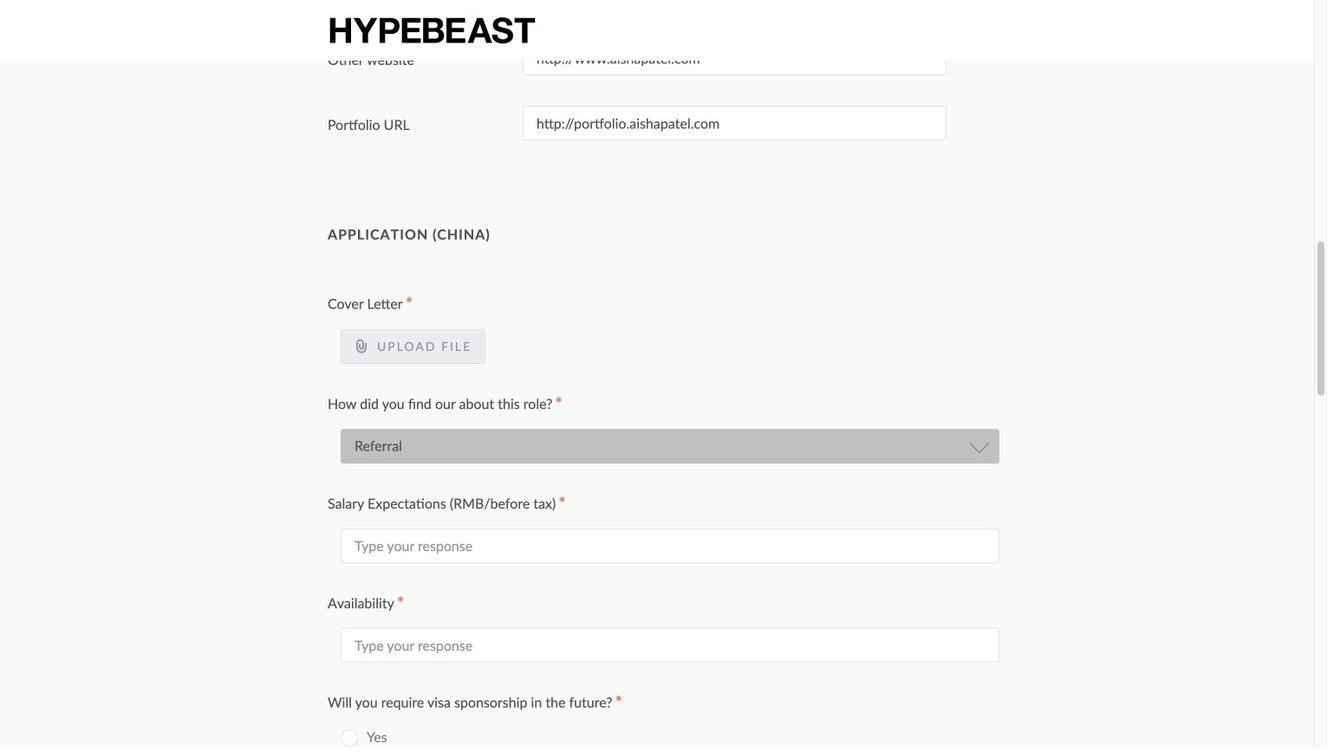 Task type: describe. For each thing, give the bounding box(es) containing it.
Type your response text field
[[341, 529, 999, 563]]

hypebeast logo image
[[328, 15, 537, 46]]



Task type: vqa. For each thing, say whether or not it's contained in the screenshot.
top Type your response text field
yes



Task type: locate. For each thing, give the bounding box(es) containing it.
paperclip image
[[355, 340, 368, 353]]

Type your response text field
[[341, 628, 999, 663]]

None text field
[[523, 0, 947, 10], [523, 41, 947, 75], [523, 0, 947, 10], [523, 41, 947, 75]]

None radio
[[341, 730, 358, 747]]

None text field
[[523, 106, 947, 140]]



